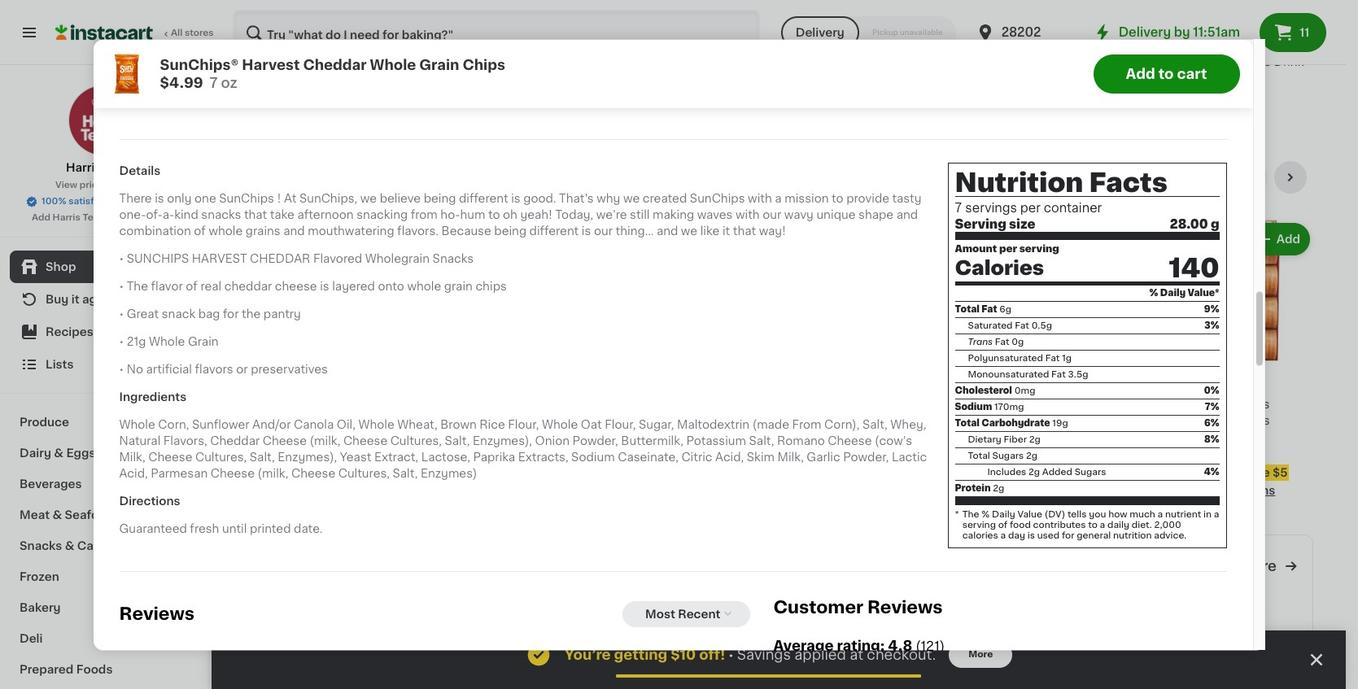 Task type: locate. For each thing, give the bounding box(es) containing it.
1 vertical spatial cheddar
[[399, 415, 448, 426]]

minute left maid®
[[244, 40, 284, 51]]

1 punch from the left
[[244, 56, 280, 67]]

juice inside 3 harris teeter™ original no pulp 100% orange juice
[[399, 72, 430, 84]]

lactose,
[[421, 452, 470, 463]]

of inside there is only one sunchips ! at sunchips,  we believe being different is good. that's why we created sunchips with a mission to provide tasty one-of-a-kind snacks that take afternoon snacking from ho-hum to oh yeah! today, we're still making waves with our wavy unique shape and combination of whole grains and mouthwatering flavors. because being different is our thing... and we like it that way!
[[194, 226, 206, 237]]

drink down 11 button
[[1274, 56, 1304, 67]]

it inside there is only one sunchips ! at sunchips,  we believe being different is good. that's why we created sunchips with a mission to provide tasty one-of-a-kind snacks that take afternoon snacking from ho-hum to oh yeah! today, we're still making waves with our wavy unique shape and combination of whole grains and mouthwatering flavors. because being different is our thing... and we like it that way!
[[723, 226, 730, 237]]

0 vertical spatial pulp
[[418, 56, 444, 67]]

0 horizontal spatial acid,
[[119, 468, 148, 480]]

serving down size
[[1019, 245, 1059, 255]]

most recent button
[[623, 602, 751, 628]]

2 spend from the left
[[1174, 467, 1212, 478]]

& left candy
[[65, 540, 74, 552]]

cheddar for sunchips® harvest cheddar whole grain chips $4.99 7 oz
[[303, 58, 367, 71]]

$5 for spend $25, save $5
[[654, 467, 669, 478]]

grain for sunchips® harvest cheddar whole grain chips $4.99 7 oz
[[419, 58, 459, 71]]

1 vertical spatial %
[[982, 511, 990, 520]]

prepared foods
[[20, 664, 113, 675]]

11 up minute maid berry punch fruit juice drink
[[1300, 27, 1310, 38]]

5 up the ritz
[[1182, 374, 1195, 393]]

meat
[[20, 509, 50, 521]]

• 21g whole grain
[[119, 336, 219, 348]]

buy it again link
[[10, 283, 198, 316]]

2 1 from the left
[[1182, 15, 1190, 34]]

no inside 3 harris teeter™ original no pulp 100% orange juice
[[399, 56, 415, 67]]

in up love
[[731, 44, 742, 56]]

original down pure
[[607, 56, 652, 67]]

whole inside sunchips® harvest cheddar whole grain chips
[[451, 415, 487, 426]]

2 minute from the left
[[1172, 40, 1212, 51]]

1 vertical spatial 5
[[708, 464, 716, 475]]

cheddar up lactose,
[[399, 415, 448, 426]]

total down the corn at the bottom of page
[[955, 419, 980, 428]]

teeter™ right '(48)'
[[436, 40, 482, 51]]

3.5g
[[1068, 371, 1088, 380]]

powder, down oat
[[573, 436, 618, 447]]

7 oz down extract,
[[399, 464, 422, 475]]

99 up '0%'
[[1196, 375, 1210, 385]]

one-
[[119, 209, 146, 221]]

sunchips® for sunchips® harvest cheddar whole grain chips
[[399, 399, 461, 410]]

2 horizontal spatial grain
[[490, 415, 521, 426]]

21g
[[127, 336, 146, 348]]

skim
[[747, 452, 775, 463]]

0 vertical spatial butter
[[1017, 415, 1053, 426]]

crackers inside cheez-it® original cheese crackers
[[600, 415, 651, 426]]

delivery by 11:51am
[[1119, 26, 1240, 38]]

to
[[1159, 67, 1174, 80], [832, 193, 844, 204], [488, 209, 500, 221], [133, 213, 142, 222], [1088, 521, 1098, 530]]

0 vertical spatial snacks
[[433, 253, 474, 265]]

sunchips® harvest cheddar whole grain chips $4.99 7 oz
[[160, 58, 505, 89]]

7 down maid®
[[306, 57, 313, 69]]

1 horizontal spatial 8
[[1172, 447, 1180, 459]]

1 horizontal spatial enzymes),
[[473, 436, 532, 447]]

stock inside 3.75 oz many in stock
[[1118, 61, 1151, 72]]

for inside * the % daily value (dv) tells you how much a nutrient in a serving of food contributes to a daily diet. 2,000 calories a day is used for general nutrition advice.
[[1062, 532, 1075, 541]]

whole
[[209, 226, 243, 237], [407, 281, 441, 292]]

3 inside "3 simply lemonade with strawberry fruit juice drink (777) 52 fl oz"
[[1027, 15, 1040, 34]]

2 milk, from the left
[[778, 452, 804, 463]]

0 vertical spatial harvest
[[242, 58, 300, 71]]

way!
[[759, 226, 786, 237]]

peanut
[[1113, 399, 1154, 410], [778, 415, 818, 426]]

a inside there is only one sunchips ! at sunchips,  we believe being different is good. that's why we created sunchips with a mission to provide tasty one-of-a-kind snacks that take afternoon snacking from ho-hum to oh yeah! today, we're still making waves with our wavy unique shape and combination of whole grains and mouthwatering flavors. because being different is our thing... and we like it that way!
[[775, 193, 782, 204]]

99 for 1
[[1192, 16, 1205, 26]]

flavor
[[151, 281, 183, 292]]

chips inside sunchips® harvest cheddar whole grain chips $4.99 7 oz
[[463, 58, 505, 71]]

1 vertical spatial different
[[529, 226, 579, 237]]

0 vertical spatial powder,
[[573, 436, 618, 447]]

59
[[1172, 89, 1187, 100]]

2 left 69
[[872, 15, 885, 34]]

includes 2g added sugars
[[988, 468, 1106, 477]]

7 oz for (66)
[[119, 57, 142, 69]]

is inside * the % daily value (dv) tells you how much a nutrient in a serving of food contributes to a daily diet. 2,000 calories a day is used for general nutrition advice.
[[1028, 532, 1035, 541]]

1 vertical spatial for
[[1062, 532, 1075, 541]]

recipes link
[[10, 316, 198, 348]]

7 oz inside the item carousel region
[[399, 464, 422, 475]]

1 horizontal spatial teeter™
[[899, 40, 946, 51]]

2g down includes
[[993, 485, 1005, 493]]

delivery inside button
[[796, 27, 845, 38]]

chips inside sunchips® harvest cheddar whole grain chips
[[399, 431, 432, 443]]

grains
[[798, 399, 844, 410]]

7 oz down all stores link
[[119, 57, 142, 69]]

1 vertical spatial &
[[52, 509, 62, 521]]

1 horizontal spatial reviews
[[868, 599, 943, 616]]

yeah!
[[520, 209, 553, 221]]

0 horizontal spatial the
[[127, 281, 148, 292]]

acid,
[[715, 452, 744, 463], [119, 468, 148, 480]]

pure
[[619, 40, 645, 51]]

3 3 from the left
[[1027, 15, 1040, 34]]

chips for sunchips® harvest cheddar whole grain chips
[[399, 431, 432, 443]]

1 minute from the left
[[244, 40, 284, 51]]

2 vertical spatial cheddar
[[210, 436, 260, 447]]

orange for 3
[[480, 56, 523, 67]]

corn),
[[824, 419, 860, 431]]

cultures, down yeast
[[338, 468, 390, 480]]

None search field
[[233, 10, 760, 55]]

fl
[[1190, 89, 1198, 100], [1035, 105, 1043, 116]]

0 horizontal spatial cheddar
[[210, 436, 260, 447]]

1 vertical spatial of
[[186, 281, 198, 292]]

1 1 from the left
[[254, 15, 262, 34]]

date.
[[294, 523, 323, 535]]

& right meat
[[52, 509, 62, 521]]

0 horizontal spatial peanut
[[778, 415, 818, 426]]

all stores link
[[55, 10, 215, 55]]

2 punch from the left
[[1172, 56, 1208, 67]]

maid®
[[287, 40, 322, 51]]

sodium down cholesterol
[[955, 403, 992, 412]]

0 horizontal spatial being
[[424, 193, 456, 204]]

fruit down the lemon
[[820, 56, 846, 67]]

0 vertical spatial cheddar
[[303, 58, 367, 71]]

100% inside button
[[42, 197, 66, 206]]

1 vertical spatial 4
[[1027, 374, 1040, 393]]

• savings applied at checkout.
[[729, 648, 936, 662]]

sunflower
[[192, 419, 249, 431]]

0 horizontal spatial $5
[[654, 467, 669, 478]]

28.00 g
[[1170, 219, 1219, 231]]

add for add button below servings
[[967, 233, 991, 245]]

orange for 4
[[582, 72, 624, 84]]

harvest for sunchips® harvest cheddar whole grain chips $4.99 7 oz
[[242, 58, 300, 71]]

product group
[[708, 0, 850, 117], [244, 220, 386, 445], [399, 220, 540, 500], [553, 220, 695, 499], [708, 220, 850, 515], [863, 220, 1004, 445], [1017, 220, 1159, 500], [1172, 220, 1313, 499], [680, 598, 807, 689], [814, 598, 942, 689]]

of inside * the % daily value (dv) tells you how much a nutrient in a serving of food contributes to a daily diet. 2,000 calories a day is used for general nutrition advice.
[[998, 521, 1008, 530]]

recipes
[[46, 326, 93, 338]]

caseinate,
[[618, 452, 679, 463]]

11 down tortilla
[[863, 431, 872, 443]]

$ for $ 1 minute maid® fruit punch juice drink
[[247, 16, 254, 26]]

it inside buy it again link
[[71, 294, 79, 305]]

1 horizontal spatial delivery
[[1119, 26, 1171, 38]]

fiber
[[1004, 436, 1027, 445]]

1 sunchips from the left
[[219, 193, 274, 204]]

1 vertical spatial it
[[71, 294, 79, 305]]

0 vertical spatial teeter
[[104, 162, 142, 173]]

99 inside $ 1 99
[[1192, 16, 1205, 26]]

corn,
[[158, 419, 189, 431]]

0 horizontal spatial sunchips
[[219, 193, 274, 204]]

view all (50+) button
[[1119, 161, 1222, 194]]

8 for 5
[[1172, 447, 1180, 459]]

orange left premium
[[480, 56, 523, 67]]

sunchips® inside sunchips® harvest cheddar whole grain chips
[[399, 399, 461, 410]]

treatment tracker modal dialog
[[212, 631, 1346, 689]]

sunchips® for sunchips® harvest cheddar whole grain chips $4.99 7 oz
[[160, 58, 239, 71]]

harris teeter™ no sugar added 100% apple juice
[[863, 40, 1001, 84]]

oz down tortilla
[[875, 431, 889, 443]]

added inside 'harris teeter™ no sugar added 100% apple juice'
[[863, 56, 901, 67]]

chips for sunchips® harvest cheddar whole grain chips $4.99 7 oz
[[463, 58, 505, 71]]

2 sunchips from the left
[[690, 193, 745, 204]]

oz
[[1080, 41, 1094, 53], [129, 57, 142, 69], [315, 57, 329, 69], [221, 76, 238, 89], [1201, 89, 1214, 100], [1045, 105, 1059, 116], [875, 431, 889, 443], [580, 447, 593, 459], [1219, 447, 1232, 459], [408, 464, 422, 475], [746, 464, 760, 475], [1063, 464, 1077, 475]]

100% inside 'harris teeter™ no sugar added 100% apple juice'
[[904, 56, 934, 67]]

& inside "link"
[[65, 540, 74, 552]]

sunchips® up wheat,
[[399, 399, 461, 410]]

2 for $ 2 69
[[872, 15, 885, 34]]

0 vertical spatial fl
[[1190, 89, 1198, 100]]

2g up 8 x 1.29 oz
[[1026, 452, 1038, 461]]

save down caseinate,
[[624, 467, 651, 478]]

% up calories
[[982, 511, 990, 520]]

x left '1.2'
[[718, 464, 725, 475]]

fl inside "3 simply lemonade with strawberry fruit juice drink (777) 52 fl oz"
[[1035, 105, 1043, 116]]

stock down 3 harris teeter™ original no pulp 100% orange juice
[[464, 108, 497, 120]]

juice inside minute maid berry punch fruit juice drink
[[1240, 56, 1271, 67]]

$ inside $ 1 99
[[1175, 16, 1182, 26]]

1 for $ 1 minute maid® fruit punch juice drink
[[254, 15, 262, 34]]

4 tropicana® pure premium original no pulp orange juice
[[553, 15, 671, 84]]

$ for $ 5 99
[[1175, 375, 1182, 385]]

sunchips
[[127, 253, 189, 265]]

0 horizontal spatial view
[[55, 181, 77, 190]]

save inside button
[[624, 467, 651, 478]]

more inside view more link
[[1240, 560, 1277, 573]]

cheddar down maid®
[[303, 58, 367, 71]]

$ for $ 1 99
[[1175, 16, 1182, 26]]

butter down gluten
[[708, 431, 744, 443]]

99 for 2
[[268, 375, 281, 385]]

butter
[[1017, 415, 1053, 426], [708, 431, 744, 443]]

add for add button on top of 4.8
[[905, 612, 929, 623]]

cheese
[[553, 415, 597, 426], [263, 436, 307, 447], [343, 436, 388, 447], [828, 436, 872, 447], [148, 452, 192, 463], [211, 468, 255, 480], [291, 468, 335, 480]]

off!
[[699, 649, 725, 662]]

1 horizontal spatial and
[[657, 226, 678, 237]]

in inside button
[[731, 44, 742, 56]]

1 vertical spatial per
[[999, 245, 1017, 255]]

only
[[167, 193, 192, 204]]

2 inside the item carousel region
[[254, 374, 266, 393]]

1 horizontal spatial serving
[[1019, 245, 1059, 255]]

99 inside the $ 4 99
[[1042, 375, 1055, 385]]

1 horizontal spatial view
[[1126, 172, 1154, 183]]

orange inside 4 tropicana® pure premium original no pulp orange juice
[[582, 72, 624, 84]]

0 vertical spatial chips
[[463, 58, 505, 71]]

$4.99
[[160, 76, 203, 89]]

99 inside $ 2 99
[[268, 375, 281, 385]]

1 horizontal spatial cultures,
[[338, 468, 390, 480]]

for left the
[[223, 309, 239, 320]]

shop link
[[10, 251, 198, 283]]

fresh
[[190, 523, 219, 535]]

0 vertical spatial orange
[[480, 56, 523, 67]]

1 3 from the left
[[408, 15, 421, 34]]

harris up pricing
[[66, 162, 101, 173]]

$ inside $ 5 99
[[1175, 375, 1182, 385]]

add for add button to the right of g
[[1277, 233, 1300, 245]]

sugars down (69)
[[1075, 468, 1106, 477]]

0 vertical spatial daily
[[1160, 289, 1186, 298]]

$5 inside spend $20, save $5 see eligible items
[[1273, 467, 1288, 478]]

little debbie oatmeal creme pies 12 ct
[[244, 399, 370, 443]]

0 horizontal spatial daily
[[992, 511, 1015, 520]]

delivery for delivery
[[796, 27, 845, 38]]

we're
[[596, 209, 627, 221]]

product group containing 3
[[708, 0, 850, 117]]

potassium
[[686, 436, 746, 447]]

is up oh
[[511, 193, 521, 204]]

0 horizontal spatial it
[[71, 294, 79, 305]]

(milk, down canola
[[310, 436, 341, 447]]

cheddar inside whole corn, sunflower and/or canola oil, whole wheat, brown rice flour, whole oat flour, sugar, maltodextrin (made from corn), salt, whey, natural flavors, cheddar cheese (milk, cheese cultures, salt, enzymes), onion powder, buttermilk, potassium salt, romano cheese (cow's milk, cheese cultures, salt, enzymes), yeast extract, lactose, paprika extracts, sodium caseinate, citric acid, skim milk, garlic powder, lactic acid, parmesan cheese (milk, cheese cultures, salt, enzymes)
[[210, 436, 260, 447]]

1 horizontal spatial pulp
[[553, 72, 579, 84]]

harvest
[[242, 58, 300, 71], [464, 399, 508, 410]]

0 horizontal spatial crackers
[[600, 415, 651, 426]]

being
[[424, 193, 456, 204], [494, 226, 527, 237]]

2 vertical spatial total
[[968, 452, 990, 461]]

7 down extract,
[[399, 464, 405, 475]]

2 flour, from the left
[[605, 419, 636, 431]]

spend up see
[[1174, 467, 1212, 478]]

peanut up chocolate at the right of page
[[778, 415, 818, 426]]

7 inside the item carousel region
[[399, 464, 405, 475]]

in down 3 harris teeter™ original no pulp 100% orange juice
[[451, 108, 461, 120]]

add button up 4.8
[[874, 603, 937, 632]]

2 3 from the left
[[718, 15, 731, 34]]

fruit inside $ 1 minute maid® fruit punch juice drink
[[325, 40, 351, 51]]

1 horizontal spatial added
[[1042, 468, 1073, 477]]

$5 inside button
[[654, 467, 669, 478]]

0 vertical spatial enzymes),
[[473, 436, 532, 447]]

$ inside $ 1 minute maid® fruit punch juice drink
[[247, 16, 254, 26]]

you're getting $10 off!
[[564, 649, 725, 662]]

many in stock down 3 harris teeter™ original no pulp 100% orange juice
[[415, 108, 497, 120]]

2 $5 from the left
[[1273, 467, 1288, 478]]

(121) up the enzymes)
[[459, 447, 485, 459]]

3 for 3 simply lemonade with strawberry fruit juice drink (777) 52 fl oz
[[1027, 15, 1040, 34]]

spend $25, save $5
[[555, 467, 669, 478]]

0 vertical spatial of
[[194, 226, 206, 237]]

much
[[1130, 511, 1156, 520]]

preservatives
[[251, 364, 328, 375]]

peanut inside kind healthy grains gluten free peanut butter dark chocolate healthy snack bars
[[778, 415, 818, 426]]

crackers for original
[[600, 415, 651, 426]]

fat for trans
[[995, 338, 1009, 347]]

& for dairy
[[54, 448, 63, 459]]

0 vertical spatial 8
[[1172, 447, 1180, 459]]

3 inside 3 harris teeter™ original no pulp 100% orange juice
[[408, 15, 421, 34]]

(66)
[[179, 41, 203, 53]]

99 up the 11:51am
[[1192, 16, 1205, 26]]

container
[[1044, 202, 1102, 215]]

view
[[1126, 172, 1154, 183], [55, 181, 77, 190], [1202, 560, 1237, 573]]

• no artificial flavors or preservatives
[[119, 364, 328, 375]]

of left real
[[186, 281, 198, 292]]

1 teeter™ from the left
[[436, 40, 482, 51]]

fruit inside 3 suja® organic lemon love cold-pressed fruit juice drink
[[820, 56, 846, 67]]

spend down 12.4 oz
[[555, 467, 593, 478]]

per for serving
[[999, 245, 1017, 255]]

1 left the 11:51am
[[1182, 15, 1190, 34]]

snacks up 'frozen'
[[20, 540, 62, 552]]

drink down strawberry
[[1017, 72, 1047, 84]]

fl right 59
[[1190, 89, 1198, 100]]

7 right the "$4.99"
[[210, 76, 218, 89]]

$ for $ 4 99
[[1021, 375, 1027, 385]]

stock up "cold-"
[[745, 44, 777, 56]]

cultures, down wheat,
[[390, 436, 442, 447]]

1 horizontal spatial 4
[[1027, 374, 1040, 393]]

in right nutrient
[[1204, 511, 1212, 520]]

2 vertical spatial cultures,
[[338, 468, 390, 480]]

it right the like
[[723, 226, 730, 237]]

cheddar down sunflower
[[210, 436, 260, 447]]

total
[[955, 305, 980, 314], [955, 419, 980, 428], [968, 452, 990, 461]]

fat left 6g
[[982, 305, 997, 314]]

4 up lance®
[[1027, 374, 1040, 393]]

teeter inside 'link'
[[104, 162, 142, 173]]

view inside popup button
[[1126, 172, 1154, 183]]

save inside spend $20, save $5 see eligible items
[[1243, 467, 1270, 478]]

of left the food
[[998, 521, 1008, 530]]

harris teeter logo image
[[68, 85, 140, 156]]

crackers inside ritz fresh stacks original crackers
[[1219, 415, 1270, 426]]

our
[[763, 209, 781, 221], [594, 226, 613, 237]]

1 vertical spatial fl
[[1035, 105, 1043, 116]]

that up grains
[[244, 209, 267, 221]]

0 horizontal spatial per
[[999, 245, 1017, 255]]

1 horizontal spatial 100%
[[446, 56, 477, 67]]

delivery up the lemon
[[796, 27, 845, 38]]

$ for $ 2 99
[[247, 375, 254, 385]]

we up still
[[623, 193, 640, 204]]

add for add button under making
[[658, 233, 682, 245]]

4 up the 'tropicana®'
[[563, 15, 577, 34]]

save for spend $25, save $5
[[624, 467, 651, 478]]

0 horizontal spatial butter
[[708, 431, 744, 443]]

& for meat
[[52, 509, 62, 521]]

1 horizontal spatial it
[[723, 226, 730, 237]]

• for • 21g whole grain
[[119, 336, 124, 348]]

0 horizontal spatial whole
[[209, 226, 243, 237]]

real
[[201, 281, 222, 292]]

1 vertical spatial sugars
[[1075, 468, 1106, 477]]

1 horizontal spatial spend
[[1174, 467, 1212, 478]]

with inside "3 simply lemonade with strawberry fruit juice drink (777) 52 fl oz"
[[1123, 40, 1147, 51]]

1 horizontal spatial sunchips®
[[399, 399, 461, 410]]

product group containing kind healthy grains gluten free peanut butter dark chocolate healthy snack bars
[[708, 220, 850, 515]]

• for • the flavor of real cheddar cheese is layered onto whole grain chips
[[119, 281, 124, 292]]

no inside 4 tropicana® pure premium original no pulp orange juice
[[655, 56, 671, 67]]

% daily value*
[[1150, 289, 1219, 298]]

harris right '(48)'
[[399, 40, 433, 51]]

dairy
[[20, 448, 51, 459]]

(milk, down ct at the bottom left of the page
[[258, 468, 288, 480]]

view for view pricing policy
[[55, 181, 77, 190]]

fat up 0g
[[1015, 322, 1029, 331]]

prepared foods link
[[10, 654, 198, 685]]

orange inside 3 harris teeter™ original no pulp 100% orange juice
[[480, 56, 523, 67]]

snacks & candy link
[[10, 531, 198, 562]]

28.00
[[1170, 219, 1208, 231]]

average
[[773, 640, 834, 653]]

cheese up yeast
[[343, 436, 388, 447]]

1 horizontal spatial save
[[624, 467, 651, 478]]

the inside * the % daily value (dv) tells you how much a nutrient in a serving of food contributes to a daily diet. 2,000 calories a day is used for general nutrition advice.
[[962, 511, 980, 520]]

garlic
[[807, 452, 840, 463]]

*
[[955, 511, 959, 520]]

0 horizontal spatial 100%
[[42, 197, 66, 206]]

1 $5 from the left
[[654, 467, 669, 478]]

more down "items" on the bottom of page
[[1240, 560, 1277, 573]]

whole down '(48)'
[[370, 58, 416, 71]]

1 milk, from the left
[[119, 452, 145, 463]]

drink
[[318, 56, 348, 67], [1274, 56, 1304, 67], [742, 72, 772, 84], [1017, 72, 1047, 84]]

harvest inside sunchips® harvest cheddar whole grain chips $4.99 7 oz
[[242, 58, 300, 71]]

0 vertical spatial grain
[[419, 58, 459, 71]]

1 horizontal spatial orange
[[582, 72, 624, 84]]

provide
[[847, 193, 890, 204]]

$ inside the $ 4 99
[[1021, 375, 1027, 385]]

juice inside $ 1 minute maid® fruit punch juice drink
[[283, 56, 315, 67]]

0 horizontal spatial 8
[[1017, 464, 1025, 475]]

$ for $ 2 69
[[866, 16, 872, 26]]

3 for 3 harris teeter™ original no pulp 100% orange juice
[[408, 15, 421, 34]]

grain inside sunchips® harvest cheddar whole grain chips
[[490, 415, 521, 426]]

2 teeter™ from the left
[[899, 40, 946, 51]]

harris down satisfaction
[[53, 213, 80, 222]]

all
[[1157, 172, 1170, 183]]

1 horizontal spatial powder,
[[843, 452, 889, 463]]

0 vertical spatial (121)
[[459, 447, 485, 459]]

dietary
[[968, 436, 1002, 445]]

peanut right toasty™
[[1113, 399, 1154, 410]]

product group containing 4
[[1017, 220, 1159, 500]]

28202
[[1002, 26, 1041, 38]]

1 horizontal spatial cheddar
[[303, 58, 367, 71]]

total sugars 2g
[[968, 452, 1038, 461]]

1 vertical spatial cultures,
[[195, 452, 247, 463]]

0 vertical spatial cultures,
[[390, 436, 442, 447]]

the for %
[[962, 511, 980, 520]]

harris down "$ 2 69" on the top right of the page
[[863, 40, 897, 51]]

original up sugar,
[[612, 399, 657, 410]]

1 horizontal spatial minute
[[1172, 40, 1212, 51]]

oat
[[581, 419, 602, 431]]

product group containing 5
[[1172, 220, 1313, 499]]

1 spend from the left
[[555, 467, 593, 478]]

minute inside $ 1 minute maid® fruit punch juice drink
[[244, 40, 284, 51]]

cheddar for sunchips® harvest cheddar whole grain chips
[[399, 415, 448, 426]]

0.5g
[[1032, 322, 1052, 331]]

0 vertical spatial whole
[[209, 226, 243, 237]]

fruit down maid
[[1211, 56, 1237, 67]]

milk, down romano
[[778, 452, 804, 463]]

original inside ritz fresh stacks original crackers
[[1172, 415, 1216, 426]]

delivery inside "link"
[[1119, 26, 1171, 38]]

used
[[1037, 532, 1060, 541]]

1 vertical spatial 2
[[254, 374, 266, 393]]

cheddar inside sunchips® harvest cheddar whole grain chips $4.99 7 oz
[[303, 58, 367, 71]]

and down the take on the top
[[283, 226, 305, 237]]

punch inside minute maid berry punch fruit juice drink
[[1172, 56, 1208, 67]]

a down you in the bottom right of the page
[[1100, 521, 1105, 530]]

protein
[[955, 485, 991, 493]]

premium
[[553, 56, 604, 67]]

2 horizontal spatial x
[[1182, 447, 1189, 459]]

2 horizontal spatial save
[[1243, 467, 1270, 478]]

1 vertical spatial powder,
[[843, 452, 889, 463]]

harvest down maid®
[[242, 58, 300, 71]]

beverages
[[20, 479, 82, 490]]

0 vertical spatial sunchips®
[[160, 58, 239, 71]]

2 horizontal spatial cultures,
[[390, 436, 442, 447]]

ct
[[259, 431, 271, 443]]

0 vertical spatial it
[[723, 226, 730, 237]]

1 vertical spatial 8
[[1017, 464, 1025, 475]]

%
[[1150, 289, 1158, 298], [982, 511, 990, 520]]

and
[[897, 209, 918, 221], [283, 226, 305, 237], [657, 226, 678, 237]]

produce link
[[10, 407, 198, 438]]

$ inside $ 2 99
[[247, 375, 254, 385]]

original inside cheez-it® original cheese crackers
[[612, 399, 657, 410]]

1 vertical spatial enzymes),
[[278, 452, 337, 463]]

whole right onto
[[407, 281, 441, 292]]

spend inside button
[[555, 467, 593, 478]]

2 vertical spatial of
[[998, 521, 1008, 530]]

0 horizontal spatial spend
[[555, 467, 593, 478]]

0 horizontal spatial sugars
[[992, 452, 1024, 461]]

that
[[244, 209, 267, 221], [733, 226, 756, 237]]

minute
[[244, 40, 284, 51], [1172, 40, 1212, 51]]

cheddar inside sunchips® harvest cheddar whole grain chips
[[399, 415, 448, 426]]

chocolate
[[776, 431, 836, 443]]

0 horizontal spatial sodium
[[571, 452, 615, 463]]

0 vertical spatial being
[[424, 193, 456, 204]]

0 horizontal spatial 7 oz
[[119, 57, 142, 69]]

juice inside 4 tropicana® pure premium original no pulp orange juice
[[627, 72, 658, 84]]

oz right 52
[[1045, 105, 1059, 116]]



Task type: vqa. For each thing, say whether or not it's contained in the screenshot.
the bottommost &
yes



Task type: describe. For each thing, give the bounding box(es) containing it.
oz inside santitas® white corn tortilla chips 11 oz
[[875, 431, 889, 443]]

$25,
[[596, 467, 621, 478]]

romano
[[777, 436, 825, 447]]

add for add button below oh
[[504, 233, 527, 245]]

original inside 3 harris teeter™ original no pulp 100% orange juice
[[485, 40, 529, 51]]

strawberry
[[1017, 56, 1080, 67]]

amount per serving
[[955, 245, 1059, 255]]

stock down sunchips® harvest cheddar whole grain chips $4.99 7 oz in the left top of the page
[[309, 108, 342, 120]]

a up '2,000' at the right bottom of page
[[1158, 511, 1163, 520]]

snack
[[756, 447, 791, 459]]

• for • great snack bag for the pantry
[[119, 309, 124, 320]]

how
[[1109, 511, 1128, 520]]

it®
[[595, 399, 609, 410]]

add button right g
[[1246, 224, 1309, 254]]

grain for sunchips® harvest cheddar whole grain chips
[[490, 415, 521, 426]]

oz down skim
[[746, 464, 760, 475]]

0 horizontal spatial reviews
[[119, 606, 194, 623]]

cheese down and/or
[[263, 436, 307, 447]]

drink inside minute maid berry punch fruit juice drink
[[1274, 56, 1304, 67]]

(121) inside the item carousel region
[[459, 447, 485, 459]]

cheese down canola
[[291, 468, 335, 480]]

add button down oh
[[473, 224, 535, 254]]

99 for 5
[[1196, 375, 1210, 385]]

policy
[[114, 181, 143, 190]]

11 inside santitas® white corn tortilla chips 11 oz
[[863, 431, 872, 443]]

to left oh
[[488, 209, 500, 221]]

$5 for spend $20, save $5 see eligible items
[[1273, 467, 1288, 478]]

harris inside 3 harris teeter™ original no pulp 100% orange juice
[[399, 40, 433, 51]]

0 vertical spatial sugars
[[992, 452, 1024, 461]]

original inside 4 tropicana® pure premium original no pulp orange juice
[[607, 56, 652, 67]]

drink inside "3 simply lemonade with strawberry fruit juice drink (777) 52 fl oz"
[[1017, 72, 1047, 84]]

7 up serving
[[955, 202, 962, 215]]

believe
[[380, 193, 421, 204]]

dairy & eggs link
[[10, 438, 198, 469]]

no inside 'harris teeter™ no sugar added 100% apple juice'
[[949, 40, 965, 51]]

artificial
[[146, 364, 192, 375]]

salt, down extract,
[[393, 468, 418, 480]]

0 horizontal spatial powder,
[[573, 436, 618, 447]]

fruit inside "3 simply lemonade with strawberry fruit juice drink (777) 52 fl oz"
[[1083, 56, 1109, 67]]

fat for total
[[982, 305, 997, 314]]

(478)
[[768, 447, 798, 459]]

to up unique
[[832, 193, 844, 204]]

1 vertical spatial teeter
[[83, 213, 112, 222]]

many in stock inside button
[[696, 44, 777, 56]]

fat left 1g
[[1046, 354, 1060, 363]]

oz down extract,
[[408, 464, 422, 475]]

2 horizontal spatial we
[[681, 226, 698, 237]]

4 inside 4 tropicana® pure premium original no pulp orange juice
[[563, 15, 577, 34]]

add button up savings
[[740, 603, 802, 632]]

• sunchips harvest cheddar flavored wholegrain snacks
[[119, 253, 474, 265]]

0 horizontal spatial 5
[[708, 464, 716, 475]]

11:51am
[[1193, 26, 1240, 38]]

punch inside $ 1 minute maid® fruit punch juice drink
[[244, 56, 280, 67]]

spend for spend $25, save $5
[[555, 467, 593, 478]]

7 inside sunchips® harvest cheddar whole grain chips $4.99 7 oz
[[210, 76, 218, 89]]

8 for 4
[[1017, 464, 1025, 475]]

day
[[1008, 532, 1025, 541]]

healthy
[[741, 399, 795, 410]]

whole up onion
[[542, 419, 578, 431]]

all
[[171, 28, 182, 37]]

meat & seafood
[[20, 509, 114, 521]]

snacks inside "link"
[[20, 540, 62, 552]]

daily inside * the % daily value (dv) tells you how much a nutrient in a serving of food contributes to a daily diet. 2,000 calories a day is used for general nutrition advice.
[[992, 511, 1015, 520]]

add button down making
[[627, 224, 690, 254]]

harris inside harris teeter 'link'
[[66, 162, 101, 173]]

1 horizontal spatial whole
[[407, 281, 441, 292]]

2 vertical spatial with
[[736, 209, 760, 221]]

1 horizontal spatial being
[[494, 226, 527, 237]]

drink inside 3 suja® organic lemon love cold-pressed fruit juice drink
[[742, 72, 772, 84]]

2 for $ 2 99
[[254, 374, 266, 393]]

prepared
[[20, 664, 74, 675]]

foods
[[76, 664, 113, 675]]

tells
[[1068, 511, 1087, 520]]

whole up artificial
[[149, 336, 185, 348]]

1 vertical spatial with
[[748, 193, 772, 204]]

0 horizontal spatial x
[[718, 464, 725, 475]]

crackers inside lance® toasty™ peanut butter sandwich crackers
[[1017, 431, 1068, 443]]

more inside 'more' "button"
[[969, 650, 993, 659]]

cheese up parmesan
[[148, 452, 192, 463]]

service type group
[[781, 16, 956, 49]]

parmesan
[[151, 468, 208, 480]]

many down sunchips® harvest cheddar whole grain chips $4.99 7 oz in the left top of the page
[[260, 108, 293, 120]]

sodium inside whole corn, sunflower and/or canola oil, whole wheat, brown rice flour, whole oat flour, sugar, maltodextrin (made from corn), salt, whey, natural flavors, cheddar cheese (milk, cheese cultures, salt, enzymes), onion powder, buttermilk, potassium salt, romano cheese (cow's milk, cheese cultures, salt, enzymes), yeast extract, lactose, paprika extracts, sodium caseinate, citric acid, skim milk, garlic powder, lactic acid, parmesan cheese (milk, cheese cultures, salt, enzymes)
[[571, 452, 615, 463]]

chips inside santitas® white corn tortilla chips 11 oz
[[904, 415, 937, 426]]

save for spend $20, save $5 see eligible items
[[1243, 467, 1270, 478]]

paprika
[[473, 452, 515, 463]]

99 for 4
[[1042, 375, 1055, 385]]

0 vertical spatial %
[[1150, 289, 1158, 298]]

salt, up skim
[[749, 436, 774, 447]]

8%
[[1205, 436, 1219, 445]]

100% inside 3 harris teeter™ original no pulp 100% orange juice
[[446, 56, 477, 67]]

in inside 3.75 oz many in stock
[[1105, 61, 1116, 72]]

you
[[1089, 511, 1106, 520]]

many in stock down 'harris teeter™ no sugar added 100% apple juice'
[[879, 108, 961, 120]]

delivery for delivery by 11:51am
[[1119, 26, 1171, 38]]

in down 'harris teeter™ no sugar added 100% apple juice'
[[914, 108, 925, 120]]

• for • savings applied at checkout.
[[729, 648, 734, 661]]

2g right includes
[[1029, 468, 1040, 477]]

• for • no artificial flavors or preservatives
[[119, 364, 124, 375]]

thing...
[[616, 226, 654, 237]]

3 harris teeter™ original no pulp 100% orange juice
[[399, 15, 529, 84]]

enzymes)
[[421, 468, 477, 480]]

sandwich
[[1056, 415, 1112, 426]]

add button down servings
[[937, 224, 999, 254]]

1 horizontal spatial (121)
[[916, 640, 945, 653]]

juice inside 'harris teeter™ no sugar added 100% apple juice'
[[863, 72, 894, 84]]

4 inside the item carousel region
[[1027, 374, 1040, 393]]

add to cart
[[1126, 67, 1207, 80]]

7 down all stores link
[[119, 57, 126, 69]]

0 horizontal spatial save
[[145, 213, 166, 222]]

1 horizontal spatial different
[[529, 226, 579, 237]]

* the % daily value (dv) tells you how much a nutrient in a serving of food contributes to a daily diet. 2,000 calories a day is used for general nutrition advice.
[[955, 511, 1219, 541]]

11 inside button
[[1300, 27, 1310, 38]]

oz right 1.29
[[1063, 464, 1077, 475]]

cheese inside cheez-it® original cheese crackers
[[553, 415, 597, 426]]

1 for $ 1 99
[[1182, 15, 1190, 34]]

3 for 3 suja® organic lemon love cold-pressed fruit juice drink
[[718, 15, 731, 34]]

0 vertical spatial sodium
[[955, 403, 992, 412]]

product group containing 2
[[244, 220, 386, 445]]

0 horizontal spatial for
[[223, 309, 239, 320]]

total for saturated fat 0.5g
[[955, 305, 980, 314]]

& for snacks
[[65, 540, 74, 552]]

7 oz for (48)
[[306, 57, 329, 69]]

a-
[[162, 209, 174, 221]]

x for 5
[[1182, 447, 1189, 459]]

harris inside add harris teeter vic to save link
[[53, 213, 80, 222]]

juice inside 3 suja® organic lemon love cold-pressed fruit juice drink
[[708, 72, 739, 84]]

view for view more
[[1202, 560, 1237, 573]]

to inside add to cart button
[[1159, 67, 1174, 80]]

0 horizontal spatial our
[[594, 226, 613, 237]]

1 horizontal spatial we
[[623, 193, 640, 204]]

serving
[[955, 219, 1007, 231]]

in inside * the % daily value (dv) tells you how much a nutrient in a serving of food contributes to a daily diet. 2,000 calories a day is used for general nutrition advice.
[[1204, 511, 1212, 520]]

0 horizontal spatial cultures,
[[195, 452, 247, 463]]

to inside add harris teeter vic to save link
[[133, 213, 142, 222]]

juice inside "3 simply lemonade with strawberry fruit juice drink (777) 52 fl oz"
[[1112, 56, 1143, 67]]

fat for saturated
[[1015, 322, 1029, 331]]

debbie
[[276, 399, 318, 410]]

size
[[1009, 219, 1036, 231]]

instacart logo image
[[55, 23, 153, 42]]

is down "today,"
[[582, 226, 591, 237]]

saturated fat 0.5g
[[968, 322, 1052, 331]]

shape
[[859, 209, 894, 221]]

oz down 8%
[[1219, 447, 1232, 459]]

whole up "natural" in the left of the page
[[119, 419, 155, 431]]

salt, down ct at the bottom left of the page
[[250, 452, 275, 463]]

1 horizontal spatial sugars
[[1075, 468, 1106, 477]]

stock down the apple
[[928, 108, 961, 120]]

cart
[[1177, 67, 1207, 80]]

oz inside 3.75 oz many in stock
[[1080, 41, 1094, 53]]

per for container
[[1020, 202, 1041, 215]]

cheez-
[[553, 399, 595, 410]]

add button down afternoon
[[318, 224, 381, 254]]

0 vertical spatial that
[[244, 209, 267, 221]]

oz inside "3 simply lemonade with strawberry fruit juice drink (777) 52 fl oz"
[[1045, 105, 1059, 116]]

$2.99 element
[[863, 368, 1004, 396]]

is up of-
[[155, 193, 164, 204]]

$20,
[[1214, 467, 1240, 478]]

1 horizontal spatial our
[[763, 209, 781, 221]]

making
[[653, 209, 694, 221]]

cheese down corn),
[[828, 436, 872, 447]]

(69)
[[1077, 447, 1101, 459]]

spend for spend $20, save $5 see eligible items
[[1174, 467, 1212, 478]]

view all (50+)
[[1126, 172, 1204, 183]]

1 flour, from the left
[[508, 419, 539, 431]]

2 horizontal spatial and
[[897, 209, 918, 221]]

sunchips,
[[299, 193, 357, 204]]

fat down 1g
[[1052, 371, 1066, 380]]

directions
[[119, 496, 180, 507]]

oz down cart
[[1201, 89, 1214, 100]]

100% satisfaction guarantee button
[[25, 192, 182, 208]]

peanut inside lance® toasty™ peanut butter sandwich crackers
[[1113, 399, 1154, 410]]

pies
[[285, 415, 310, 426]]

cheese down 12
[[211, 468, 255, 480]]

fresh
[[1197, 399, 1228, 410]]

(91)
[[1232, 72, 1254, 84]]

add button down facts
[[1091, 224, 1154, 254]]

printed
[[250, 523, 291, 535]]

afternoon
[[297, 209, 354, 221]]

2g right fiber
[[1029, 436, 1041, 445]]

pantry
[[264, 309, 301, 320]]

many in stock down sunchips® harvest cheddar whole grain chips $4.99 7 oz in the left top of the page
[[260, 108, 342, 120]]

teeter™ inside 3 harris teeter™ original no pulp 100% orange juice
[[436, 40, 482, 51]]

buy it again
[[46, 294, 114, 305]]

creme
[[244, 415, 283, 426]]

lists
[[46, 359, 74, 370]]

includes
[[988, 468, 1026, 477]]

crackers for stacks
[[1219, 415, 1270, 426]]

item carousel region
[[244, 161, 1313, 522]]

1 horizontal spatial 5
[[1182, 374, 1195, 393]]

drink inside $ 1 minute maid® fruit punch juice drink
[[318, 56, 348, 67]]

1 horizontal spatial (milk,
[[310, 436, 341, 447]]

1 vertical spatial (milk,
[[258, 468, 288, 480]]

wholegrain
[[365, 253, 430, 265]]

0 horizontal spatial we
[[360, 193, 377, 204]]

add for add button under facts
[[1122, 233, 1146, 245]]

3.75
[[1053, 41, 1077, 53]]

$ 2 99
[[247, 374, 281, 393]]

1 horizontal spatial daily
[[1160, 289, 1186, 298]]

lactic
[[892, 452, 927, 463]]

many inside button
[[696, 44, 729, 56]]

bakery
[[20, 602, 61, 614]]

1 horizontal spatial snacks
[[433, 253, 474, 265]]

2,000
[[1154, 521, 1181, 530]]

mission
[[785, 193, 829, 204]]

nutrient
[[1165, 511, 1201, 520]]

apple
[[937, 56, 971, 67]]

fruit inside minute maid berry punch fruit juice drink
[[1211, 56, 1237, 67]]

oz inside sunchips® harvest cheddar whole grain chips $4.99 7 oz
[[221, 76, 238, 89]]

a left day on the right of page
[[1001, 532, 1006, 541]]

many down 'harris teeter™ no sugar added 100% apple juice'
[[879, 108, 912, 120]]

1 vertical spatial grain
[[188, 336, 219, 348]]

teeter™ inside 'harris teeter™ no sugar added 100% apple juice'
[[899, 40, 946, 51]]

deli
[[20, 633, 43, 645]]

kettle & fire broth image
[[258, 548, 295, 585]]

many inside 3.75 oz many in stock
[[1069, 61, 1102, 72]]

% inside * the % daily value (dv) tells you how much a nutrient in a serving of food contributes to a daily diet. 2,000 calories a day is used for general nutrition advice.
[[982, 511, 990, 520]]

chips
[[476, 281, 507, 292]]

the for flavor
[[127, 281, 148, 292]]

0 vertical spatial acid,
[[715, 452, 744, 463]]

in down sunchips® harvest cheddar whole grain chips $4.99 7 oz in the left top of the page
[[296, 108, 307, 120]]

serving inside * the % daily value (dv) tells you how much a nutrient in a serving of food contributes to a daily diet. 2,000 calories a day is used for general nutrition advice.
[[962, 521, 996, 530]]

0 vertical spatial serving
[[1019, 245, 1059, 255]]

pulp inside 3 harris teeter™ original no pulp 100% orange juice
[[418, 56, 444, 67]]

(777)
[[1077, 89, 1107, 100]]

that's
[[559, 193, 594, 204]]

maid
[[1215, 40, 1243, 51]]

oz right 12.4
[[580, 447, 593, 459]]

sponsored badge image
[[708, 104, 757, 113]]

6g
[[1000, 305, 1012, 314]]

0 horizontal spatial enzymes),
[[278, 452, 337, 463]]

view for view all (50+)
[[1126, 172, 1154, 183]]

harris inside 'harris teeter™ no sugar added 100% apple juice'
[[863, 40, 897, 51]]

again
[[82, 294, 114, 305]]

getting
[[614, 649, 668, 662]]

oz down maid®
[[315, 57, 329, 69]]

whole right oil,
[[358, 419, 394, 431]]

protein 2g
[[955, 485, 1005, 493]]

there
[[119, 193, 152, 204]]

monounsaturated
[[968, 371, 1049, 380]]

spend $25, save $5 button
[[553, 465, 695, 499]]

pulp inside 4 tropicana® pure premium original no pulp orange juice
[[553, 72, 579, 84]]

harvest for sunchips® harvest cheddar whole grain chips
[[464, 399, 508, 410]]

natural
[[119, 436, 161, 447]]

stock inside button
[[745, 44, 777, 56]]

customer reviews
[[773, 599, 943, 616]]

whole inside sunchips® harvest cheddar whole grain chips $4.99 7 oz
[[370, 58, 416, 71]]

whole inside there is only one sunchips ! at sunchips,  we believe being different is good. that's why we created sunchips with a mission to provide tasty one-of-a-kind snacks that take afternoon snacking from ho-hum to oh yeah! today, we're still making waves with our wavy unique shape and combination of whole grains and mouthwatering flavors. because being different is our thing... and we like it that way!
[[209, 226, 243, 237]]

salt, up (cow's on the right bottom of page
[[863, 419, 888, 431]]

1 horizontal spatial that
[[733, 226, 756, 237]]

whole corn, sunflower and/or canola oil, whole wheat, brown rice flour, whole oat flour, sugar, maltodextrin (made from corn), salt, whey, natural flavors, cheddar cheese (milk, cheese cultures, salt, enzymes), onion powder, buttermilk, potassium salt, romano cheese (cow's milk, cheese cultures, salt, enzymes), yeast extract, lactose, paprika extracts, sodium caseinate, citric acid, skim milk, garlic powder, lactic acid, parmesan cheese (milk, cheese cultures, salt, enzymes)
[[119, 419, 927, 480]]

1 vertical spatial added
[[1042, 468, 1073, 477]]

brown
[[440, 419, 477, 431]]

butter inside kind healthy grains gluten free peanut butter dark chocolate healthy snack bars
[[708, 431, 744, 443]]

add for add button under afternoon
[[349, 233, 373, 245]]

0 horizontal spatial and
[[283, 226, 305, 237]]

butter inside lance® toasty™ peanut butter sandwich crackers
[[1017, 415, 1053, 426]]

add for add button over savings
[[770, 612, 794, 623]]

• for • sunchips harvest cheddar flavored wholegrain snacks
[[119, 253, 124, 265]]

combination
[[119, 226, 191, 237]]

minute inside minute maid berry punch fruit juice drink
[[1172, 40, 1212, 51]]

is right cheese
[[320, 281, 329, 292]]

1 vertical spatial acid,
[[119, 468, 148, 480]]

frozen
[[20, 571, 59, 583]]

0 horizontal spatial different
[[459, 193, 508, 204]]

salt, down brown
[[445, 436, 470, 447]]

to inside * the % daily value (dv) tells you how much a nutrient in a serving of food contributes to a daily diet. 2,000 calories a day is used for general nutrition advice.
[[1088, 521, 1098, 530]]

guaranteed
[[119, 523, 187, 535]]

oz down all stores link
[[129, 57, 142, 69]]

many down 3 harris teeter™ original no pulp 100% orange juice
[[415, 108, 448, 120]]

total for dietary fiber 2g
[[955, 419, 980, 428]]

x for 4
[[1028, 464, 1035, 475]]

value*
[[1188, 289, 1219, 298]]

a down the eligible
[[1214, 511, 1219, 520]]

savings
[[737, 649, 791, 662]]

add harris teeter vic to save
[[32, 213, 166, 222]]



